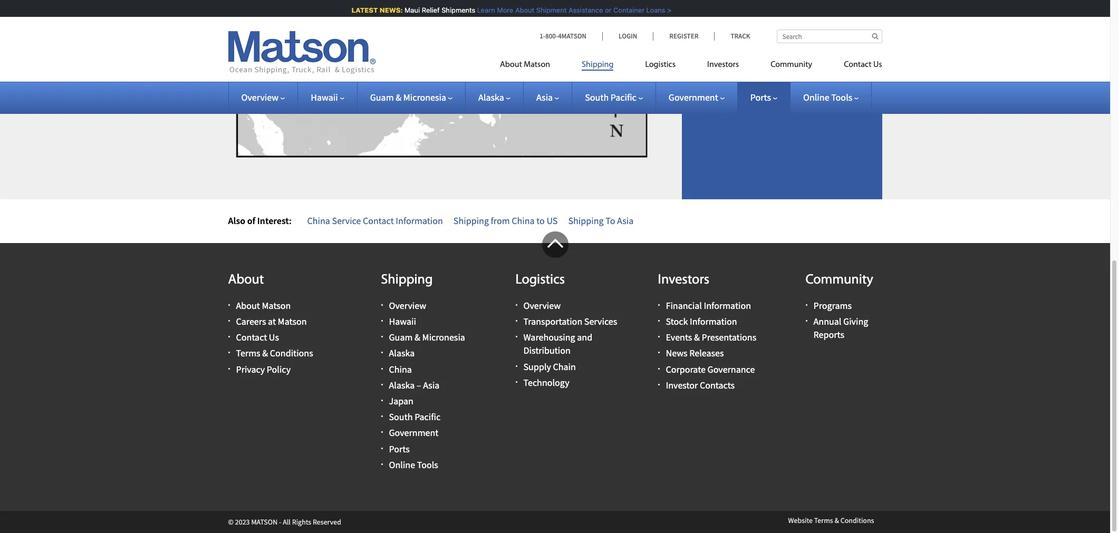 Task type: vqa. For each thing, say whether or not it's contained in the screenshot.
Matson made the decision in 1998 to certify all its vessels to the requirements of the International Safety Management (ISM) Code, four years before it was required by regulation. In 2003, Matson's
no



Task type: locate. For each thing, give the bounding box(es) containing it.
terms up privacy
[[236, 347, 260, 360]]

1 horizontal spatial online tools link
[[804, 91, 859, 103]]

None search field
[[777, 30, 883, 43]]

about inside about matson careers at matson contact us terms & conditions privacy policy
[[236, 300, 260, 312]]

policy
[[267, 363, 291, 375]]

about matson link
[[500, 55, 566, 77], [236, 300, 291, 312]]

overview inside the overview hawaii guam & micronesia alaska china alaska – asia japan south pacific government ports online tools
[[389, 300, 426, 312]]

1 horizontal spatial us
[[874, 61, 883, 69]]

0 horizontal spatial about matson link
[[236, 300, 291, 312]]

news:
[[375, 6, 398, 14]]

china
[[307, 215, 330, 227], [512, 215, 535, 227], [389, 363, 412, 375]]

1 vertical spatial investors
[[658, 273, 710, 287]]

container
[[609, 6, 640, 14]]

ports link down japan link
[[389, 443, 410, 455]]

section
[[669, 0, 896, 199]]

contact right service
[[363, 215, 394, 227]]

financial
[[666, 300, 702, 312]]

alaska up china link
[[389, 347, 415, 360]]

south pacific link down japan link
[[389, 411, 441, 423]]

conditions
[[270, 347, 313, 360], [841, 516, 875, 526]]

terms right website
[[815, 516, 834, 526]]

us
[[874, 61, 883, 69], [269, 332, 279, 344]]

china left to
[[512, 215, 535, 227]]

1 vertical spatial ports
[[389, 443, 410, 455]]

asia right to
[[617, 215, 634, 227]]

matson
[[524, 61, 550, 69], [262, 300, 291, 312], [278, 316, 307, 328]]

1 vertical spatial online
[[389, 459, 415, 471]]

contact us link down careers
[[236, 332, 279, 344]]

0 vertical spatial online
[[804, 91, 830, 103]]

about for about matson
[[500, 61, 522, 69]]

1 vertical spatial hawaii
[[389, 316, 416, 328]]

0 vertical spatial hawaii
[[311, 91, 338, 103]]

us
[[547, 215, 558, 227]]

Search search field
[[777, 30, 883, 43]]

about for about matson careers at matson contact us terms & conditions privacy policy
[[236, 300, 260, 312]]

government link down the top menu navigation
[[669, 91, 725, 103]]

south
[[585, 91, 609, 103], [389, 411, 413, 423]]

and
[[577, 332, 593, 344]]

1 vertical spatial about matson link
[[236, 300, 291, 312]]

events & presentations link
[[666, 332, 757, 344]]

programs link
[[814, 300, 852, 312]]

0 horizontal spatial conditions
[[270, 347, 313, 360]]

investors link
[[692, 55, 755, 77]]

800-
[[546, 32, 558, 41]]

about
[[511, 6, 530, 14], [500, 61, 522, 69], [228, 273, 264, 287], [236, 300, 260, 312]]

pacific down shipping link at the top of the page
[[611, 91, 637, 103]]

alaska down about matson
[[479, 91, 504, 103]]

investors up financial
[[658, 273, 710, 287]]

1 vertical spatial asia
[[617, 215, 634, 227]]

0 vertical spatial terms
[[236, 347, 260, 360]]

about inside the top menu navigation
[[500, 61, 522, 69]]

contact
[[844, 61, 872, 69], [363, 215, 394, 227], [236, 332, 267, 344]]

ports down japan link
[[389, 443, 410, 455]]

community down search search box
[[771, 61, 813, 69]]

china up alaska – asia link
[[389, 363, 412, 375]]

1 horizontal spatial online
[[804, 91, 830, 103]]

asia right – on the left of page
[[423, 379, 440, 391]]

1 vertical spatial terms
[[815, 516, 834, 526]]

overview link
[[241, 91, 285, 103], [389, 300, 426, 312], [524, 300, 561, 312]]

distribution
[[524, 345, 571, 357]]

0 horizontal spatial government link
[[389, 427, 439, 439]]

loans
[[642, 6, 661, 14]]

1 vertical spatial tools
[[417, 459, 438, 471]]

government down the top menu navigation
[[669, 91, 719, 103]]

& inside about matson careers at matson contact us terms & conditions privacy policy
[[262, 347, 268, 360]]

1 vertical spatial guam
[[389, 332, 413, 344]]

1 vertical spatial us
[[269, 332, 279, 344]]

0 vertical spatial information
[[396, 215, 443, 227]]

1 vertical spatial community
[[806, 273, 874, 287]]

relief
[[417, 6, 435, 14]]

logistics
[[646, 61, 676, 69], [516, 273, 565, 287]]

0 horizontal spatial china
[[307, 215, 330, 227]]

1 horizontal spatial contact us link
[[829, 55, 883, 77]]

annual giving reports link
[[814, 316, 869, 341]]

contact us link down search icon
[[829, 55, 883, 77]]

& inside the overview hawaii guam & micronesia alaska china alaska – asia japan south pacific government ports online tools
[[415, 332, 421, 344]]

shipping from china to us
[[454, 215, 558, 227]]

1-
[[540, 32, 546, 41]]

hawaii link for 'guam & micronesia' link for alaska link corresponding to china link
[[389, 316, 416, 328]]

0 vertical spatial ports
[[751, 91, 771, 103]]

overview transportation services warehousing and distribution supply chain technology
[[524, 300, 617, 389]]

alaska link up china link
[[389, 347, 415, 360]]

1 horizontal spatial ports link
[[751, 91, 778, 103]]

micronesia
[[404, 91, 446, 103], [422, 332, 465, 344]]

0 vertical spatial alaska
[[479, 91, 504, 103]]

0 vertical spatial micronesia
[[404, 91, 446, 103]]

ports down community link
[[751, 91, 771, 103]]

pacific down – on the left of page
[[415, 411, 441, 423]]

4matson
[[558, 32, 587, 41]]

matson right at
[[278, 316, 307, 328]]

0 vertical spatial government
[[669, 91, 719, 103]]

information for financial information stock information events & presentations news releases corporate governance investor contacts
[[690, 316, 737, 328]]

tel: 86-592-5829502 www.xhct.com.cn
[[693, 4, 774, 32]]

footer
[[0, 231, 1111, 533]]

government
[[669, 91, 719, 103], [389, 427, 439, 439]]

0 horizontal spatial contact us link
[[236, 332, 279, 344]]

2 horizontal spatial overview
[[524, 300, 561, 312]]

about matson link down 1- on the top of page
[[500, 55, 566, 77]]

government inside the overview hawaii guam & micronesia alaska china alaska – asia japan south pacific government ports online tools
[[389, 427, 439, 439]]

alaska link down about matson
[[479, 91, 511, 103]]

0 horizontal spatial alaska link
[[389, 347, 415, 360]]

south pacific link down shipping link at the top of the page
[[585, 91, 643, 103]]

logistics down backtop image
[[516, 273, 565, 287]]

community link
[[755, 55, 829, 77]]

0 vertical spatial south pacific link
[[585, 91, 643, 103]]

shipping
[[582, 61, 614, 69], [454, 215, 489, 227], [569, 215, 604, 227], [381, 273, 433, 287]]

hawaii
[[311, 91, 338, 103], [389, 316, 416, 328]]

online tools
[[804, 91, 853, 103]]

more
[[493, 6, 509, 14]]

1 vertical spatial south pacific link
[[389, 411, 441, 423]]

1 horizontal spatial china
[[389, 363, 412, 375]]

1 vertical spatial matson
[[262, 300, 291, 312]]

hawaii down blue matson logo with ocean, shipping, truck, rail and logistics written beneath it.
[[311, 91, 338, 103]]

tel:
[[693, 4, 710, 17]]

about matson careers at matson contact us terms & conditions privacy policy
[[236, 300, 313, 375]]

governance
[[708, 363, 755, 375]]

1 vertical spatial information
[[704, 300, 751, 312]]

guam & micronesia link
[[370, 91, 453, 103], [389, 332, 465, 344]]

japan link
[[389, 395, 414, 407]]

contact down search search box
[[844, 61, 872, 69]]

government link down japan link
[[389, 427, 439, 439]]

0 horizontal spatial online
[[389, 459, 415, 471]]

0 vertical spatial south
[[585, 91, 609, 103]]

1 horizontal spatial contact
[[363, 215, 394, 227]]

south pacific link
[[585, 91, 643, 103], [389, 411, 441, 423]]

0 horizontal spatial logistics
[[516, 273, 565, 287]]

guam & micronesia
[[370, 91, 446, 103]]

privacy
[[236, 363, 265, 375]]

matson up at
[[262, 300, 291, 312]]

1 horizontal spatial about matson link
[[500, 55, 566, 77]]

1 vertical spatial pacific
[[415, 411, 441, 423]]

1 vertical spatial conditions
[[841, 516, 875, 526]]

0 vertical spatial online tools link
[[804, 91, 859, 103]]

corporate
[[666, 363, 706, 375]]

matson for about matson
[[524, 61, 550, 69]]

1 vertical spatial micronesia
[[422, 332, 465, 344]]

1 horizontal spatial terms
[[815, 516, 834, 526]]

china service contact information
[[307, 215, 443, 227]]

government link
[[669, 91, 725, 103], [389, 427, 439, 439]]

learn
[[473, 6, 491, 14]]

1 horizontal spatial south pacific link
[[585, 91, 643, 103]]

backtop image
[[542, 231, 569, 258]]

hawaii link
[[311, 91, 344, 103], [389, 316, 416, 328]]

alaska link for "asia" link at the top of page
[[479, 91, 511, 103]]

matson inside the top menu navigation
[[524, 61, 550, 69]]

learn more about shipment assistance or container loans > link
[[473, 6, 667, 14]]

south down japan link
[[389, 411, 413, 423]]

investors down track link
[[708, 61, 739, 69]]

1 horizontal spatial alaska link
[[479, 91, 511, 103]]

us up terms & conditions link
[[269, 332, 279, 344]]

logistics down register link
[[646, 61, 676, 69]]

0 horizontal spatial overview
[[241, 91, 279, 103]]

hawaii link up china link
[[389, 316, 416, 328]]

community inside footer
[[806, 273, 874, 287]]

1 vertical spatial alaska
[[389, 347, 415, 360]]

alaska up japan link
[[389, 379, 415, 391]]

0 horizontal spatial overview link
[[241, 91, 285, 103]]

china left service
[[307, 215, 330, 227]]

1 horizontal spatial government
[[669, 91, 719, 103]]

0 vertical spatial government link
[[669, 91, 725, 103]]

latest news: maui relief shipments learn more about shipment assistance or container loans >
[[347, 6, 667, 14]]

0 vertical spatial contact
[[844, 61, 872, 69]]

0 horizontal spatial tools
[[417, 459, 438, 471]]

overview
[[241, 91, 279, 103], [389, 300, 426, 312], [524, 300, 561, 312]]

investors inside footer
[[658, 273, 710, 287]]

1 horizontal spatial logistics
[[646, 61, 676, 69]]

section containing tel: 86-592-5829502
[[669, 0, 896, 199]]

2 horizontal spatial overview link
[[524, 300, 561, 312]]

1 vertical spatial logistics
[[516, 273, 565, 287]]

0 horizontal spatial terms
[[236, 347, 260, 360]]

2 horizontal spatial contact
[[844, 61, 872, 69]]

terms
[[236, 347, 260, 360], [815, 516, 834, 526]]

1 vertical spatial alaska link
[[389, 347, 415, 360]]

1 horizontal spatial tools
[[832, 91, 853, 103]]

online tools link
[[804, 91, 859, 103], [389, 459, 438, 471]]

us inside about matson careers at matson contact us terms & conditions privacy policy
[[269, 332, 279, 344]]

track link
[[715, 32, 751, 41]]

stock
[[666, 316, 688, 328]]

matson down 1- on the top of page
[[524, 61, 550, 69]]

overview link for logistics
[[524, 300, 561, 312]]

contacts
[[700, 379, 735, 391]]

stock information link
[[666, 316, 737, 328]]

community up the programs
[[806, 273, 874, 287]]

transportation services link
[[524, 316, 617, 328]]

1 vertical spatial hawaii link
[[389, 316, 416, 328]]

information for china service contact information
[[396, 215, 443, 227]]

0 horizontal spatial asia
[[423, 379, 440, 391]]

transportation
[[524, 316, 583, 328]]

1 vertical spatial online tools link
[[389, 459, 438, 471]]

us down search icon
[[874, 61, 883, 69]]

tools
[[832, 91, 853, 103], [417, 459, 438, 471]]

guam inside the overview hawaii guam & micronesia alaska china alaska – asia japan south pacific government ports online tools
[[389, 332, 413, 344]]

hawaii up china link
[[389, 316, 416, 328]]

0 vertical spatial community
[[771, 61, 813, 69]]

community inside the top menu navigation
[[771, 61, 813, 69]]

1 horizontal spatial overview link
[[389, 300, 426, 312]]

0 horizontal spatial ports link
[[389, 443, 410, 455]]

‐
[[279, 518, 281, 527]]

2 vertical spatial contact
[[236, 332, 267, 344]]

asia down about matson
[[537, 91, 553, 103]]

1 vertical spatial guam & micronesia link
[[389, 332, 465, 344]]

about matson link for shipping link at the top of the page
[[500, 55, 566, 77]]

logistics inside footer
[[516, 273, 565, 287]]

corporate governance link
[[666, 363, 755, 375]]

government down japan link
[[389, 427, 439, 439]]

alaska link
[[479, 91, 511, 103], [389, 347, 415, 360]]

1 horizontal spatial government link
[[669, 91, 725, 103]]

overview inside overview transportation services warehousing and distribution supply chain technology
[[524, 300, 561, 312]]

0 vertical spatial hawaii link
[[311, 91, 344, 103]]

shipment
[[532, 6, 562, 14]]

0 vertical spatial conditions
[[270, 347, 313, 360]]

alaska link for china link
[[389, 347, 415, 360]]

0 horizontal spatial online tools link
[[389, 459, 438, 471]]

technology link
[[524, 377, 570, 389]]

hawaii link down blue matson logo with ocean, shipping, truck, rail and logistics written beneath it.
[[311, 91, 344, 103]]

about matson link up careers at matson link
[[236, 300, 291, 312]]

1 horizontal spatial hawaii link
[[389, 316, 416, 328]]

0 vertical spatial logistics
[[646, 61, 676, 69]]

guam
[[370, 91, 394, 103], [389, 332, 413, 344]]

0 vertical spatial alaska link
[[479, 91, 511, 103]]

0 vertical spatial about matson link
[[500, 55, 566, 77]]

conditions inside about matson careers at matson contact us terms & conditions privacy policy
[[270, 347, 313, 360]]

0 horizontal spatial government
[[389, 427, 439, 439]]

0 vertical spatial pacific
[[611, 91, 637, 103]]

shipping to asia link
[[569, 215, 634, 227]]

0 vertical spatial us
[[874, 61, 883, 69]]

0 horizontal spatial us
[[269, 332, 279, 344]]

0 horizontal spatial contact
[[236, 332, 267, 344]]

ports link down community link
[[751, 91, 778, 103]]

1-800-4matson
[[540, 32, 587, 41]]

south down shipping link at the top of the page
[[585, 91, 609, 103]]

0 horizontal spatial south
[[389, 411, 413, 423]]

contact down careers
[[236, 332, 267, 344]]



Task type: describe. For each thing, give the bounding box(es) containing it.
1 vertical spatial government link
[[389, 427, 439, 439]]

china service contact information link
[[307, 215, 443, 227]]

register link
[[653, 32, 715, 41]]

contact inside the top menu navigation
[[844, 61, 872, 69]]

5829502
[[741, 4, 774, 17]]

1 horizontal spatial south
[[585, 91, 609, 103]]

website terms & conditions
[[789, 516, 875, 526]]

2 horizontal spatial asia
[[617, 215, 634, 227]]

1 horizontal spatial conditions
[[841, 516, 875, 526]]

1 horizontal spatial ports
[[751, 91, 771, 103]]

overview hawaii guam & micronesia alaska china alaska – asia japan south pacific government ports online tools
[[389, 300, 465, 471]]

supply chain link
[[524, 361, 576, 373]]

search image
[[872, 33, 879, 40]]

chain
[[553, 361, 576, 373]]

>
[[663, 6, 667, 14]]

1 vertical spatial ports link
[[389, 443, 410, 455]]

investor
[[666, 379, 698, 391]]

0 vertical spatial tools
[[832, 91, 853, 103]]

logistics link
[[630, 55, 692, 77]]

ports inside the overview hawaii guam & micronesia alaska china alaska – asia japan south pacific government ports online tools
[[389, 443, 410, 455]]

© 2023 matson ‐ all rights reserved
[[228, 518, 341, 527]]

0 vertical spatial contact us link
[[829, 55, 883, 77]]

services
[[585, 316, 617, 328]]

reports
[[814, 329, 845, 341]]

shipments
[[437, 6, 471, 14]]

all
[[283, 518, 291, 527]]

about for about
[[228, 273, 264, 287]]

from
[[491, 215, 510, 227]]

logistics inside the top menu navigation
[[646, 61, 676, 69]]

china link
[[389, 363, 412, 375]]

south pacific
[[585, 91, 637, 103]]

south inside the overview hawaii guam & micronesia alaska china alaska – asia japan south pacific government ports online tools
[[389, 411, 413, 423]]

latest
[[347, 6, 373, 14]]

also
[[228, 215, 245, 227]]

1 vertical spatial contact
[[363, 215, 394, 227]]

guam & micronesia link for alaska link corresponding to china link
[[389, 332, 465, 344]]

alaska – asia link
[[389, 379, 440, 391]]

terms inside about matson careers at matson contact us terms & conditions privacy policy
[[236, 347, 260, 360]]

about matson link for careers at matson link
[[236, 300, 291, 312]]

programs annual giving reports
[[814, 300, 869, 341]]

0 horizontal spatial south pacific link
[[389, 411, 441, 423]]

rights
[[292, 518, 311, 527]]

to
[[537, 215, 545, 227]]

of
[[247, 215, 255, 227]]

©
[[228, 518, 234, 527]]

giving
[[844, 316, 869, 328]]

investor contacts link
[[666, 379, 735, 391]]

website terms & conditions link
[[789, 516, 875, 526]]

warehousing
[[524, 332, 576, 344]]

interest:
[[257, 215, 292, 227]]

or
[[601, 6, 607, 14]]

overview for overview
[[241, 91, 279, 103]]

overview for overview transportation services warehousing and distribution supply chain technology
[[524, 300, 561, 312]]

guam & micronesia link for alaska link for "asia" link at the top of page
[[370, 91, 453, 103]]

top menu navigation
[[500, 55, 883, 77]]

hawaii link for 'guam & micronesia' link related to alaska link for "asia" link at the top of page
[[311, 91, 344, 103]]

news
[[666, 347, 688, 360]]

investors inside the top menu navigation
[[708, 61, 739, 69]]

matson for about matson careers at matson contact us terms & conditions privacy policy
[[262, 300, 291, 312]]

0 vertical spatial ports link
[[751, 91, 778, 103]]

china inside the overview hawaii guam & micronesia alaska china alaska – asia japan south pacific government ports online tools
[[389, 363, 412, 375]]

asia inside the overview hawaii guam & micronesia alaska china alaska – asia japan south pacific government ports online tools
[[423, 379, 440, 391]]

contact inside about matson careers at matson contact us terms & conditions privacy policy
[[236, 332, 267, 344]]

programs
[[814, 300, 852, 312]]

2 horizontal spatial china
[[512, 215, 535, 227]]

overview link for shipping
[[389, 300, 426, 312]]

privacy policy link
[[236, 363, 291, 375]]

overview for overview hawaii guam & micronesia alaska china alaska – asia japan south pacific government ports online tools
[[389, 300, 426, 312]]

micronesia inside the overview hawaii guam & micronesia alaska china alaska – asia japan south pacific government ports online tools
[[422, 332, 465, 344]]

terms & conditions link
[[236, 347, 313, 360]]

blue matson logo with ocean, shipping, truck, rail and logistics written beneath it. image
[[228, 31, 376, 74]]

register
[[670, 32, 699, 41]]

asia link
[[537, 91, 559, 103]]

0 horizontal spatial hawaii
[[311, 91, 338, 103]]

shipping link
[[566, 55, 630, 77]]

2 vertical spatial matson
[[278, 316, 307, 328]]

financial information stock information events & presentations news releases corporate governance investor contacts
[[666, 300, 757, 391]]

pacific inside the overview hawaii guam & micronesia alaska china alaska – asia japan south pacific government ports online tools
[[415, 411, 441, 423]]

contact us
[[844, 61, 883, 69]]

2 vertical spatial alaska
[[389, 379, 415, 391]]

assistance
[[564, 6, 599, 14]]

footer containing about
[[0, 231, 1111, 533]]

0 vertical spatial asia
[[537, 91, 553, 103]]

online inside the overview hawaii guam & micronesia alaska china alaska – asia japan south pacific government ports online tools
[[389, 459, 415, 471]]

www.xhct.com.cn
[[693, 20, 763, 32]]

1-800-4matson link
[[540, 32, 603, 41]]

www.xhct.com.cn link
[[693, 20, 763, 32]]

& inside financial information stock information events & presentations news releases corporate governance investor contacts
[[694, 332, 700, 344]]

tools inside the overview hawaii guam & micronesia alaska china alaska – asia japan south pacific government ports online tools
[[417, 459, 438, 471]]

events
[[666, 332, 693, 344]]

annual
[[814, 316, 842, 328]]

1 vertical spatial contact us link
[[236, 332, 279, 344]]

0 vertical spatial guam
[[370, 91, 394, 103]]

careers at matson link
[[236, 316, 307, 328]]

to
[[606, 215, 616, 227]]

at
[[268, 316, 276, 328]]

us inside the top menu navigation
[[874, 61, 883, 69]]

about matson
[[500, 61, 550, 69]]

–
[[417, 379, 421, 391]]

track
[[731, 32, 751, 41]]

shipping to asia
[[569, 215, 634, 227]]

technology
[[524, 377, 570, 389]]

shipping inside shipping link
[[582, 61, 614, 69]]

news releases link
[[666, 347, 724, 360]]

login link
[[603, 32, 653, 41]]

1 horizontal spatial pacific
[[611, 91, 637, 103]]

hawaii inside the overview hawaii guam & micronesia alaska china alaska – asia japan south pacific government ports online tools
[[389, 316, 416, 328]]

supply
[[524, 361, 551, 373]]

japan
[[389, 395, 414, 407]]

shipping from china to us link
[[454, 215, 558, 227]]

2023 matson
[[235, 518, 278, 527]]

financial information link
[[666, 300, 751, 312]]

reserved
[[313, 518, 341, 527]]

careers
[[236, 316, 266, 328]]



